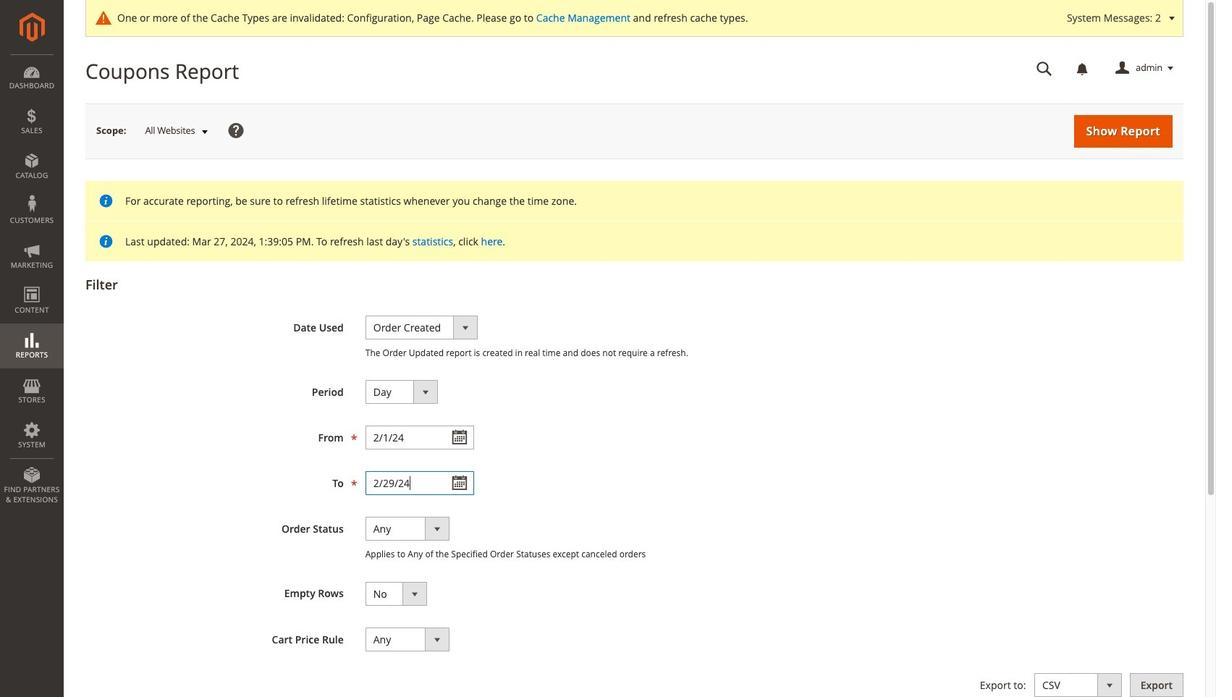 Task type: locate. For each thing, give the bounding box(es) containing it.
None text field
[[1027, 56, 1063, 81], [365, 426, 474, 450], [365, 471, 474, 495], [1027, 56, 1063, 81], [365, 426, 474, 450], [365, 471, 474, 495]]

menu bar
[[0, 54, 64, 512]]



Task type: describe. For each thing, give the bounding box(es) containing it.
magento admin panel image
[[19, 12, 45, 42]]



